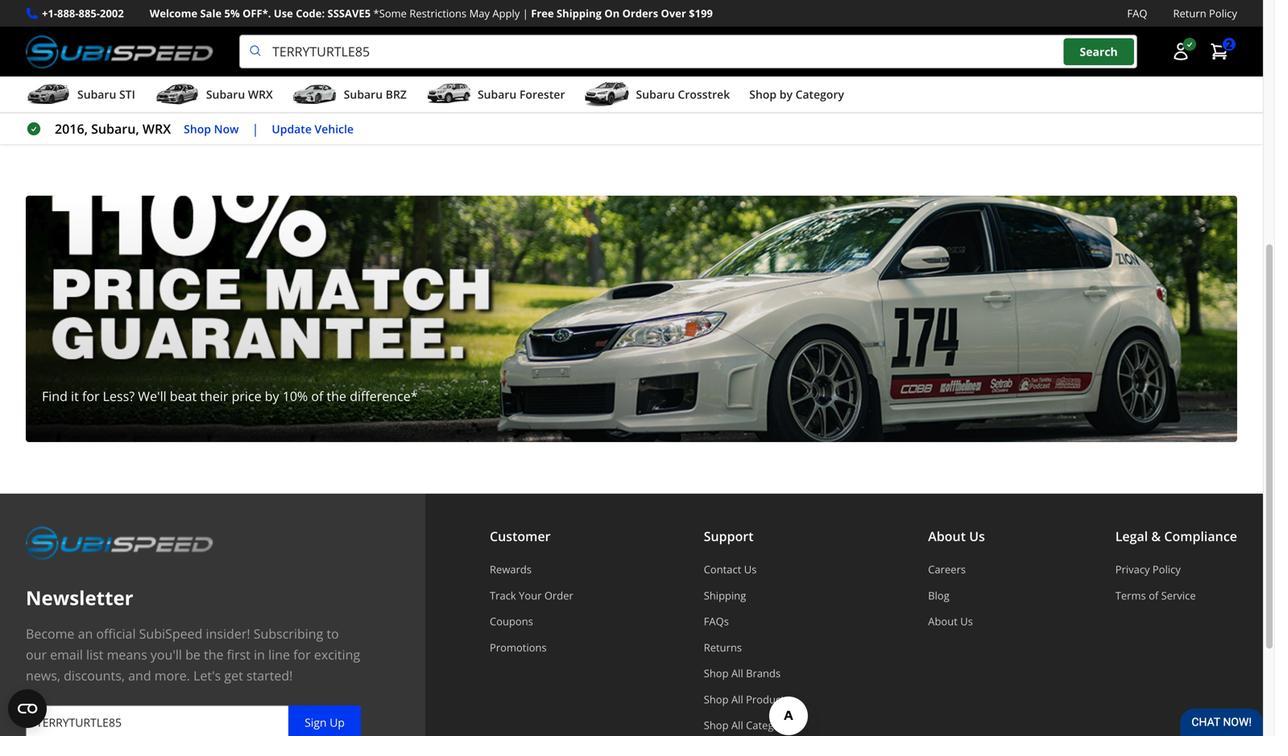 Task type: vqa. For each thing, say whether or not it's contained in the screenshot.
look on the top of the page
no



Task type: locate. For each thing, give the bounding box(es) containing it.
products
[[746, 693, 790, 707]]

find it for less? we'll beat their price by 10% of the difference*
[[42, 388, 418, 405]]

returns link
[[704, 641, 798, 655]]

2 button
[[1202, 36, 1238, 68]]

shop down shop all products
[[704, 719, 729, 733]]

1 horizontal spatial by
[[780, 87, 793, 102]]

return
[[1174, 6, 1207, 21]]

newsletter
[[26, 585, 133, 611]]

wrx down tangomike
[[143, 120, 171, 138]]

for right line
[[293, 646, 311, 664]]

update vehicle
[[272, 121, 354, 136]]

1 vertical spatial policy
[[1153, 563, 1181, 577]]

0 vertical spatial policy
[[1210, 6, 1238, 21]]

0 horizontal spatial for
[[82, 388, 100, 405]]

2 vertical spatial us
[[961, 615, 973, 629]]

subaru
[[77, 87, 116, 102], [206, 87, 245, 102], [344, 87, 383, 102], [478, 87, 517, 102], [636, 87, 675, 102]]

2016,
[[55, 120, 88, 138]]

means
[[107, 646, 147, 664]]

0 vertical spatial subispeed logo image
[[26, 35, 214, 69]]

1 vertical spatial subispeed logo image
[[26, 526, 214, 560]]

brz
[[386, 87, 407, 102]]

legal & compliance
[[1116, 528, 1238, 545]]

2 subaru from the left
[[206, 87, 245, 102]]

subaru left "forester"
[[478, 87, 517, 102]]

2
[[1227, 37, 1233, 52]]

1 about from the top
[[929, 528, 966, 545]]

0 vertical spatial shipping
[[557, 6, 602, 21]]

shipping link
[[704, 589, 798, 603]]

use left code
[[42, 90, 65, 107]]

military discount
[[42, 41, 264, 76]]

sign up
[[305, 715, 345, 731]]

apply
[[493, 6, 520, 21]]

subispeed logo image down 2002
[[26, 35, 214, 69]]

subaru wrx button
[[155, 80, 273, 112]]

0 horizontal spatial wrx
[[143, 120, 171, 138]]

contact us link
[[704, 563, 798, 577]]

by left category
[[780, 87, 793, 102]]

the inside the become an official subispeed insider! subscribing to our email list means you'll be the first in line for exciting news, discounts, and more. let's get started!
[[204, 646, 224, 664]]

0 horizontal spatial by
[[265, 388, 279, 405]]

0 vertical spatial the
[[327, 388, 347, 405]]

2 about from the top
[[929, 615, 958, 629]]

0 vertical spatial about us
[[929, 528, 985, 545]]

rewards
[[490, 563, 532, 577]]

of right 10%
[[311, 388, 323, 405]]

wrx inside dropdown button
[[248, 87, 273, 102]]

compliance
[[1165, 528, 1238, 545]]

search input field
[[239, 35, 1138, 69]]

service
[[1162, 589, 1196, 603]]

become an official subispeed insider! subscribing to our email list means you'll be the first in line for exciting news, discounts, and more. let's get started!
[[26, 625, 360, 685]]

order
[[545, 589, 574, 603]]

| left free
[[523, 6, 529, 21]]

10%
[[283, 388, 308, 405]]

1 horizontal spatial for
[[293, 646, 311, 664]]

1 vertical spatial us
[[744, 563, 757, 577]]

2 all from the top
[[732, 693, 744, 707]]

3 all from the top
[[732, 719, 744, 733]]

update
[[272, 121, 312, 136]]

4 subaru from the left
[[478, 87, 517, 102]]

| right now
[[252, 120, 259, 138]]

the right be
[[204, 646, 224, 664]]

track your order
[[490, 589, 574, 603]]

faqs link
[[704, 615, 798, 629]]

privacy policy link
[[1116, 563, 1238, 577]]

0 vertical spatial all
[[732, 667, 744, 681]]

subaru brz button
[[292, 80, 407, 112]]

shop all categories link
[[704, 719, 798, 733]]

all for products
[[732, 693, 744, 707]]

shop for shop by category
[[750, 87, 777, 102]]

1 horizontal spatial |
[[523, 6, 529, 21]]

1 vertical spatial shipping
[[704, 589, 746, 603]]

shop for shop all categories
[[704, 719, 729, 733]]

all
[[732, 667, 744, 681], [732, 693, 744, 707], [732, 719, 744, 733]]

their
[[200, 388, 228, 405]]

subaru left brz
[[344, 87, 383, 102]]

all down shop all products
[[732, 719, 744, 733]]

+1-
[[42, 6, 57, 21]]

shop left now
[[184, 121, 211, 136]]

policy up 2
[[1210, 6, 1238, 21]]

about up "careers"
[[929, 528, 966, 545]]

track
[[490, 589, 516, 603]]

1 vertical spatial for
[[293, 646, 311, 664]]

button image
[[1172, 42, 1191, 61]]

policy up 'terms of service' link
[[1153, 563, 1181, 577]]

subaru crosstrek button
[[585, 80, 730, 112]]

crosstrek
[[678, 87, 730, 102]]

1 about us from the top
[[929, 528, 985, 545]]

1 all from the top
[[732, 667, 744, 681]]

1 vertical spatial use
[[42, 90, 65, 107]]

shop now
[[184, 121, 239, 136]]

0 vertical spatial of
[[311, 388, 323, 405]]

1 horizontal spatial the
[[327, 388, 347, 405]]

code
[[68, 90, 99, 107]]

about us down "blog" link
[[929, 615, 973, 629]]

us up shipping link
[[744, 563, 757, 577]]

shipping
[[557, 6, 602, 21], [704, 589, 746, 603]]

forester
[[520, 87, 565, 102]]

vehicle
[[315, 121, 354, 136]]

0 horizontal spatial use
[[42, 90, 65, 107]]

update vehicle button
[[272, 120, 354, 138]]

the right 10%
[[327, 388, 347, 405]]

0 horizontal spatial |
[[252, 120, 259, 138]]

about
[[929, 528, 966, 545], [929, 615, 958, 629]]

subaru left sti
[[77, 87, 116, 102]]

categories
[[746, 719, 798, 733]]

use right off*.
[[274, 6, 293, 21]]

subispeed logo image
[[26, 35, 214, 69], [26, 526, 214, 560]]

all down shop all brands
[[732, 693, 744, 707]]

get
[[224, 667, 243, 685]]

1 vertical spatial of
[[1149, 589, 1159, 603]]

1 vertical spatial all
[[732, 693, 744, 707]]

welcome sale 5% off*. use code: sssave5 *some restrictions may apply | free shipping on orders over $199
[[150, 6, 713, 21]]

by left 10%
[[265, 388, 279, 405]]

insider!
[[206, 625, 250, 643]]

become
[[26, 625, 74, 643]]

let's
[[193, 667, 221, 685]]

us down "blog" link
[[961, 615, 973, 629]]

track your order link
[[490, 589, 574, 603]]

1 subaru from the left
[[77, 87, 116, 102]]

military
[[42, 41, 143, 76]]

5 subaru from the left
[[636, 87, 675, 102]]

for right it
[[82, 388, 100, 405]]

for inside the become an official subispeed insider! subscribing to our email list means you'll be the first in line for exciting news, discounts, and more. let's get started!
[[293, 646, 311, 664]]

our
[[26, 646, 47, 664]]

wrx up update
[[248, 87, 273, 102]]

a subaru crosstrek thumbnail image image
[[585, 82, 630, 106]]

1 vertical spatial about us
[[929, 615, 973, 629]]

discount
[[150, 41, 264, 76]]

less?
[[103, 388, 135, 405]]

0 vertical spatial use
[[274, 6, 293, 21]]

0 vertical spatial by
[[780, 87, 793, 102]]

restrictions
[[410, 6, 467, 21]]

policy for privacy policy
[[1153, 563, 1181, 577]]

wrx
[[248, 87, 273, 102], [143, 120, 171, 138]]

contact
[[704, 563, 742, 577]]

1 horizontal spatial wrx
[[248, 87, 273, 102]]

shipping down contact
[[704, 589, 746, 603]]

us
[[970, 528, 985, 545], [744, 563, 757, 577], [961, 615, 973, 629]]

of right terms
[[1149, 589, 1159, 603]]

subispeed logo image up newsletter
[[26, 526, 214, 560]]

2 vertical spatial all
[[732, 719, 744, 733]]

subaru for subaru brz
[[344, 87, 383, 102]]

1 horizontal spatial policy
[[1210, 6, 1238, 21]]

now
[[214, 121, 239, 136]]

1 vertical spatial about
[[929, 615, 958, 629]]

0 vertical spatial us
[[970, 528, 985, 545]]

subaru up now
[[206, 87, 245, 102]]

shop down shop all brands
[[704, 693, 729, 707]]

return policy
[[1174, 6, 1238, 21]]

faqs
[[704, 615, 729, 629]]

all left brands
[[732, 667, 744, 681]]

sssave5
[[328, 6, 371, 21]]

shop down the returns
[[704, 667, 729, 681]]

subaru,
[[91, 120, 139, 138]]

the
[[327, 388, 347, 405], [204, 646, 224, 664]]

policy for return policy
[[1210, 6, 1238, 21]]

shop left category
[[750, 87, 777, 102]]

0 horizontal spatial the
[[204, 646, 224, 664]]

shop inside dropdown button
[[750, 87, 777, 102]]

0 vertical spatial about
[[929, 528, 966, 545]]

about down blog
[[929, 615, 958, 629]]

off*.
[[243, 6, 271, 21]]

subaru right the a subaru crosstrek thumbnail image
[[636, 87, 675, 102]]

about us up careers link
[[929, 528, 985, 545]]

beat
[[170, 388, 197, 405]]

0 horizontal spatial policy
[[1153, 563, 1181, 577]]

shop all brands link
[[704, 667, 798, 681]]

subaru inside dropdown button
[[344, 87, 383, 102]]

privacy
[[1116, 563, 1150, 577]]

shipping left on
[[557, 6, 602, 21]]

us up careers link
[[970, 528, 985, 545]]

be
[[185, 646, 201, 664]]

0 vertical spatial wrx
[[248, 87, 273, 102]]

subaru for subaru forester
[[478, 87, 517, 102]]

1 vertical spatial the
[[204, 646, 224, 664]]

0 vertical spatial for
[[82, 388, 100, 405]]

1 horizontal spatial use
[[274, 6, 293, 21]]

3 subaru from the left
[[344, 87, 383, 102]]

1 vertical spatial by
[[265, 388, 279, 405]]



Task type: describe. For each thing, give the bounding box(es) containing it.
open widget image
[[8, 690, 47, 729]]

may
[[470, 6, 490, 21]]

to
[[327, 625, 339, 643]]

subaru for subaru wrx
[[206, 87, 245, 102]]

1 subispeed logo image from the top
[[26, 35, 214, 69]]

subaru sti button
[[26, 80, 135, 112]]

shop for shop all products
[[704, 693, 729, 707]]

shop now link
[[184, 120, 239, 138]]

promotions
[[490, 641, 547, 655]]

faq
[[1128, 6, 1148, 21]]

+1-888-885-2002
[[42, 6, 124, 21]]

subaru for subaru sti
[[77, 87, 116, 102]]

more.
[[155, 667, 190, 685]]

tangomike
[[102, 90, 177, 107]]

shop all products
[[704, 693, 790, 707]]

shop for shop now
[[184, 121, 211, 136]]

1 vertical spatial wrx
[[143, 120, 171, 138]]

official
[[96, 625, 136, 643]]

$199
[[689, 6, 713, 21]]

faq link
[[1128, 5, 1148, 22]]

contact us
[[704, 563, 757, 577]]

us for about us 'link' in the bottom of the page
[[961, 615, 973, 629]]

support
[[704, 528, 754, 545]]

terms of service link
[[1116, 589, 1238, 603]]

subaru for subaru crosstrek
[[636, 87, 675, 102]]

a subaru forester thumbnail image image
[[426, 82, 471, 106]]

search
[[1080, 44, 1118, 59]]

blog link
[[929, 589, 985, 603]]

sti
[[119, 87, 135, 102]]

shop all products link
[[704, 693, 798, 707]]

subaru wrx
[[206, 87, 273, 102]]

+1-888-885-2002 link
[[42, 5, 124, 22]]

over
[[661, 6, 687, 21]]

a subaru brz thumbnail image image
[[292, 82, 337, 106]]

subispeed
[[139, 625, 203, 643]]

price
[[232, 388, 262, 405]]

discounts,
[[64, 667, 125, 685]]

subaru forester
[[478, 87, 565, 102]]

and
[[128, 667, 151, 685]]

use code tangomike
[[42, 90, 177, 107]]

we'll
[[138, 388, 167, 405]]

welcome
[[150, 6, 198, 21]]

rewards link
[[490, 563, 574, 577]]

us for contact us link
[[744, 563, 757, 577]]

0 horizontal spatial shipping
[[557, 6, 602, 21]]

all for brands
[[732, 667, 744, 681]]

blog
[[929, 589, 950, 603]]

sign up button
[[289, 706, 361, 737]]

brands
[[746, 667, 781, 681]]

careers link
[[929, 563, 985, 577]]

0 horizontal spatial of
[[311, 388, 323, 405]]

promotions link
[[490, 641, 574, 655]]

line
[[268, 646, 290, 664]]

terms
[[1116, 589, 1147, 603]]

up
[[330, 715, 345, 731]]

shop all brands
[[704, 667, 781, 681]]

Enter your email text field
[[26, 706, 361, 737]]

terms of service
[[1116, 589, 1196, 603]]

an
[[78, 625, 93, 643]]

category
[[796, 87, 845, 102]]

exciting
[[314, 646, 360, 664]]

subaru forester button
[[426, 80, 565, 112]]

2 subispeed logo image from the top
[[26, 526, 214, 560]]

a subaru sti thumbnail image image
[[26, 82, 71, 106]]

subaru sti
[[77, 87, 135, 102]]

all for categories
[[732, 719, 744, 733]]

list
[[86, 646, 104, 664]]

subaru crosstrek
[[636, 87, 730, 102]]

shop for shop all brands
[[704, 667, 729, 681]]

2 about us from the top
[[929, 615, 973, 629]]

customer
[[490, 528, 551, 545]]

privacy policy
[[1116, 563, 1181, 577]]

1 horizontal spatial of
[[1149, 589, 1159, 603]]

0 vertical spatial |
[[523, 6, 529, 21]]

a subaru wrx thumbnail image image
[[155, 82, 200, 106]]

news,
[[26, 667, 60, 685]]

on
[[605, 6, 620, 21]]

your
[[519, 589, 542, 603]]

return policy link
[[1174, 5, 1238, 22]]

about us link
[[929, 615, 985, 629]]

1 vertical spatial |
[[252, 120, 259, 138]]

in
[[254, 646, 265, 664]]

difference*
[[350, 388, 418, 405]]

1 horizontal spatial shipping
[[704, 589, 746, 603]]

&
[[1152, 528, 1161, 545]]

coupons
[[490, 615, 533, 629]]

sale
[[200, 6, 222, 21]]

*some
[[374, 6, 407, 21]]

885-
[[79, 6, 100, 21]]

careers
[[929, 563, 966, 577]]

by inside dropdown button
[[780, 87, 793, 102]]



